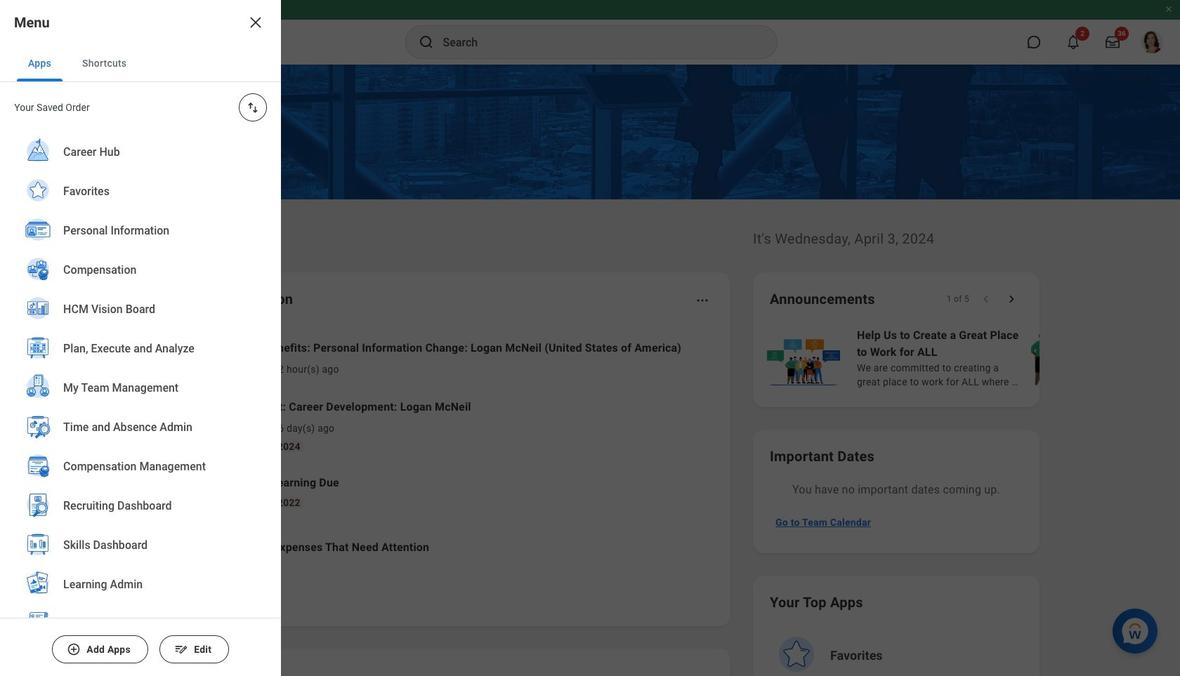 Task type: locate. For each thing, give the bounding box(es) containing it.
inbox image
[[178, 348, 199, 369], [178, 415, 199, 436]]

inbox large image
[[1106, 35, 1120, 49]]

status
[[947, 294, 969, 305]]

0 vertical spatial inbox image
[[178, 348, 199, 369]]

global navigation dialog
[[0, 0, 281, 677]]

2 inbox image from the top
[[178, 415, 199, 436]]

1 vertical spatial inbox image
[[178, 415, 199, 436]]

text edit image
[[174, 643, 188, 657]]

x image
[[247, 14, 264, 31]]

plus circle image
[[67, 643, 81, 657]]

list
[[0, 133, 281, 677], [764, 326, 1180, 391], [157, 329, 714, 576]]

search image
[[418, 34, 434, 51]]

tab list
[[0, 45, 281, 82]]

notifications large image
[[1066, 35, 1080, 49]]

close environment banner image
[[1165, 5, 1173, 13]]

main content
[[0, 65, 1180, 677]]

chevron right small image
[[1005, 292, 1019, 306]]

chevron left small image
[[979, 292, 993, 306]]

banner
[[0, 0, 1180, 65]]



Task type: describe. For each thing, give the bounding box(es) containing it.
sort image
[[246, 100, 260, 115]]

1 inbox image from the top
[[178, 348, 199, 369]]

profile logan mcneil element
[[1132, 27, 1172, 58]]



Task type: vqa. For each thing, say whether or not it's contained in the screenshot.
rightmost 'List'
no



